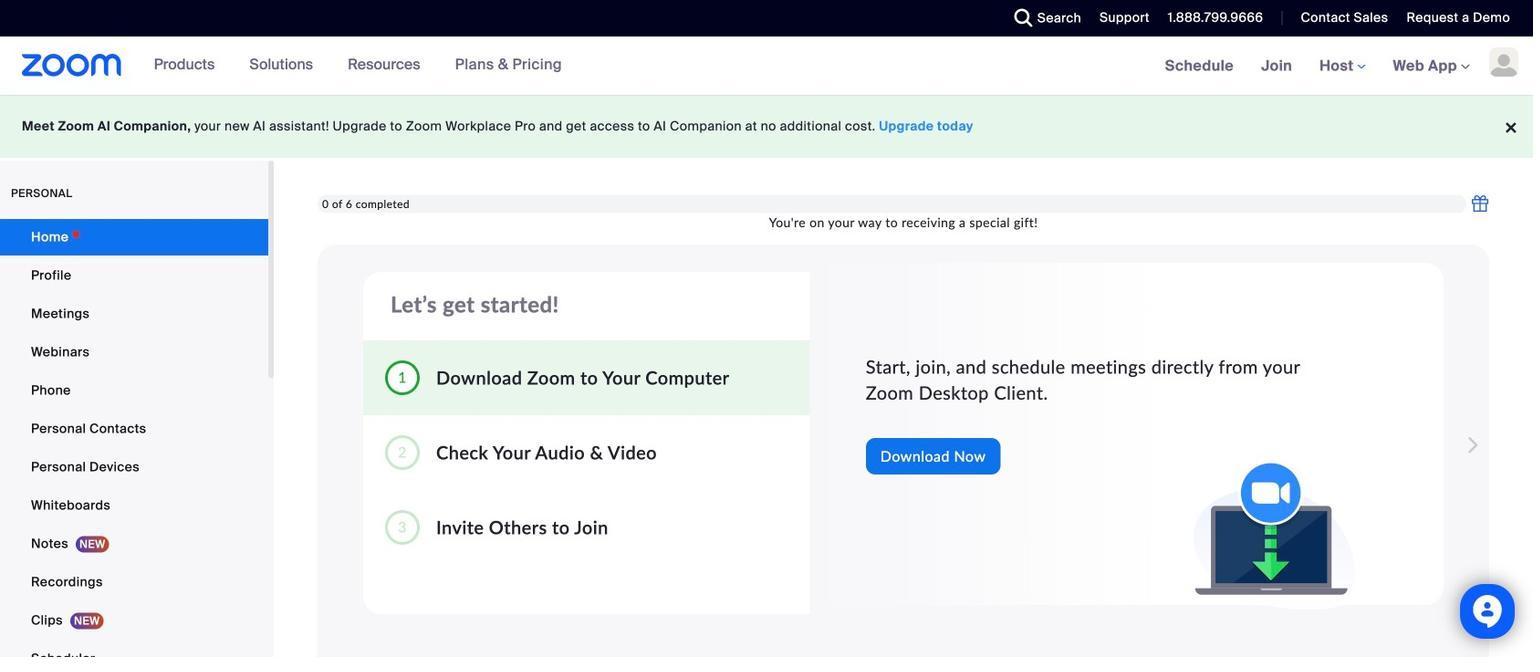 Task type: vqa. For each thing, say whether or not it's contained in the screenshot.
MEETINGS navigation
yes



Task type: locate. For each thing, give the bounding box(es) containing it.
product information navigation
[[140, 37, 576, 95]]

footer
[[0, 95, 1534, 158]]

banner
[[0, 37, 1534, 96]]

next image
[[1457, 427, 1483, 464]]



Task type: describe. For each thing, give the bounding box(es) containing it.
meetings navigation
[[1152, 37, 1534, 96]]

profile picture image
[[1490, 47, 1519, 77]]

zoom logo image
[[22, 54, 122, 77]]

personal menu menu
[[0, 219, 268, 657]]



